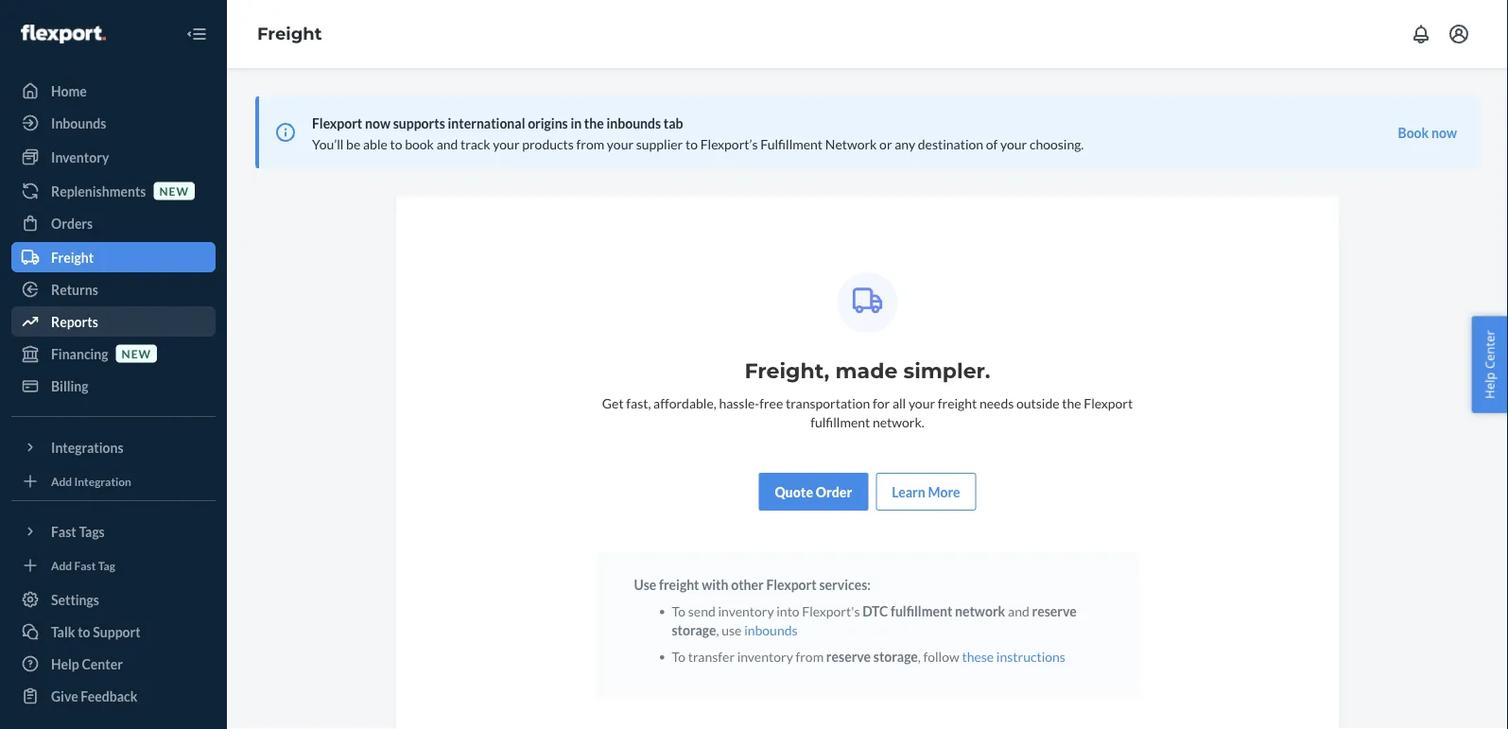 Task type: describe. For each thing, give the bounding box(es) containing it.
1 horizontal spatial inbounds
[[744, 622, 798, 638]]

origins
[[528, 115, 568, 131]]

reserve inside reserve storage
[[1032, 603, 1077, 619]]

add for add integration
[[51, 474, 72, 488]]

settings link
[[11, 584, 216, 615]]

1 horizontal spatial fulfillment
[[891, 603, 953, 619]]

flexport inside flexport now supports international origins in the inbounds tab you'll be able to book and track your products from your supplier to flexport's fulfillment network or any destination of your choosing.
[[312, 115, 362, 131]]

more
[[928, 484, 960, 500]]

1 horizontal spatial ,
[[918, 648, 921, 664]]

your down 'international'
[[493, 136, 520, 152]]

order
[[816, 484, 852, 500]]

1 horizontal spatial from
[[796, 648, 824, 664]]

help inside 'help center' button
[[1481, 372, 1498, 399]]

able
[[363, 136, 388, 152]]

fast tags button
[[11, 516, 216, 547]]

network
[[825, 136, 877, 152]]

add for add fast tag
[[51, 558, 72, 572]]

get
[[602, 395, 624, 411]]

instructions
[[997, 648, 1066, 664]]

0 vertical spatial ,
[[716, 622, 719, 638]]

use freight with other flexport services:
[[634, 576, 871, 592]]

fast inside fast tags dropdown button
[[51, 523, 76, 539]]

transfer
[[688, 648, 735, 664]]

integrations
[[51, 439, 123, 455]]

hassle-
[[719, 395, 760, 411]]

fast tags
[[51, 523, 105, 539]]

send
[[688, 603, 716, 619]]

talk to support
[[51, 624, 141, 640]]

flexport's
[[700, 136, 758, 152]]

needs
[[980, 395, 1014, 411]]

help center link
[[11, 649, 216, 679]]

tags
[[79, 523, 105, 539]]

settings
[[51, 591, 99, 608]]

you'll
[[312, 136, 344, 152]]

billing link
[[11, 371, 216, 401]]

add fast tag
[[51, 558, 115, 572]]

storage inside reserve storage
[[672, 622, 716, 638]]

flexport now supports international origins in the inbounds tab you'll be able to book and track your products from your supplier to flexport's fulfillment network or any destination of your choosing.
[[312, 115, 1084, 152]]

learn more
[[892, 484, 960, 500]]

orders link
[[11, 208, 216, 238]]

flexport inside get fast, affordable, hassle-free transportation for all your freight needs outside the flexport fulfillment network.
[[1084, 395, 1133, 411]]

flexport logo image
[[21, 25, 106, 43]]

1 vertical spatial freight
[[51, 249, 94, 265]]

supports
[[393, 115, 445, 131]]

all
[[893, 395, 906, 411]]

or
[[880, 136, 892, 152]]

destination
[[918, 136, 984, 152]]

products
[[522, 136, 574, 152]]

inbounds button
[[744, 620, 798, 639]]

into
[[777, 603, 800, 619]]

0 horizontal spatial freight
[[659, 576, 699, 592]]

your right of
[[1000, 136, 1027, 152]]

these instructions button
[[962, 647, 1066, 666]]

these
[[962, 648, 994, 664]]

freight inside get fast, affordable, hassle-free transportation for all your freight needs outside the flexport fulfillment network.
[[938, 395, 977, 411]]

choosing.
[[1030, 136, 1084, 152]]

dtc
[[863, 603, 888, 619]]

home link
[[11, 76, 216, 106]]

services:
[[819, 576, 871, 592]]

transportation
[[786, 395, 870, 411]]

of
[[986, 136, 998, 152]]

center inside button
[[1481, 330, 1498, 369]]

0 horizontal spatial reserve
[[826, 648, 871, 664]]

quote
[[775, 484, 813, 500]]

0 horizontal spatial center
[[82, 656, 123, 672]]

reports link
[[11, 306, 216, 337]]

inventory for transfer
[[737, 648, 793, 664]]

1 horizontal spatial storage
[[874, 648, 918, 664]]

the inside get fast, affordable, hassle-free transportation for all your freight needs outside the flexport fulfillment network.
[[1062, 395, 1081, 411]]

add fast tag link
[[11, 554, 216, 577]]

book
[[405, 136, 434, 152]]

, use inbounds
[[716, 622, 798, 638]]

feedback
[[81, 688, 137, 704]]

your inside get fast, affordable, hassle-free transportation for all your freight needs outside the flexport fulfillment network.
[[909, 395, 935, 411]]

give feedback button
[[11, 681, 216, 711]]

the inside flexport now supports international origins in the inbounds tab you'll be able to book and track your products from your supplier to flexport's fulfillment network or any destination of your choosing.
[[584, 115, 604, 131]]

inbounds inside flexport now supports international origins in the inbounds tab you'll be able to book and track your products from your supplier to flexport's fulfillment network or any destination of your choosing.
[[607, 115, 661, 131]]

help center inside button
[[1481, 330, 1498, 399]]

from inside flexport now supports international origins in the inbounds tab you'll be able to book and track your products from your supplier to flexport's fulfillment network or any destination of your choosing.
[[576, 136, 604, 152]]

be
[[346, 136, 361, 152]]

fulfillment
[[760, 136, 823, 152]]

track
[[461, 136, 490, 152]]

new for financing
[[122, 347, 151, 360]]



Task type: locate. For each thing, give the bounding box(es) containing it.
returns link
[[11, 274, 216, 304]]

0 horizontal spatial fulfillment
[[811, 414, 870, 430]]

1 vertical spatial reserve
[[826, 648, 871, 664]]

add
[[51, 474, 72, 488], [51, 558, 72, 572]]

, left use at the bottom left
[[716, 622, 719, 638]]

new down reports link
[[122, 347, 151, 360]]

now for book
[[1432, 124, 1457, 140]]

help inside help center link
[[51, 656, 79, 672]]

inbounds
[[51, 115, 106, 131]]

any
[[895, 136, 915, 152]]

orders
[[51, 215, 93, 231]]

use
[[722, 622, 742, 638]]

now right book
[[1432, 124, 1457, 140]]

freight right use
[[659, 576, 699, 592]]

0 vertical spatial center
[[1481, 330, 1498, 369]]

0 vertical spatial inbounds
[[607, 115, 661, 131]]

0 vertical spatial help center
[[1481, 330, 1498, 399]]

freight,
[[745, 358, 829, 383]]

1 horizontal spatial to
[[390, 136, 402, 152]]

support
[[93, 624, 141, 640]]

0 vertical spatial freight
[[938, 395, 977, 411]]

inbounds up supplier
[[607, 115, 661, 131]]

follow
[[923, 648, 960, 664]]

0 horizontal spatial storage
[[672, 622, 716, 638]]

from down inbounds button at bottom
[[796, 648, 824, 664]]

freight right close navigation icon
[[257, 23, 322, 44]]

0 horizontal spatial and
[[437, 136, 458, 152]]

1 horizontal spatial help
[[1481, 372, 1498, 399]]

to right able
[[390, 136, 402, 152]]

inventory up , use inbounds
[[718, 603, 774, 619]]

fast left tags
[[51, 523, 76, 539]]

flexport's
[[802, 603, 860, 619]]

0 vertical spatial freight
[[257, 23, 322, 44]]

to for to transfer inventory from reserve storage , follow these instructions
[[672, 648, 686, 664]]

new
[[159, 184, 189, 198], [122, 347, 151, 360]]

0 vertical spatial reserve
[[1032, 603, 1077, 619]]

0 horizontal spatial from
[[576, 136, 604, 152]]

0 vertical spatial and
[[437, 136, 458, 152]]

learn
[[892, 484, 925, 500]]

0 horizontal spatial freight link
[[11, 242, 216, 272]]

fast inside add fast tag link
[[74, 558, 96, 572]]

your left supplier
[[607, 136, 634, 152]]

1 vertical spatial center
[[82, 656, 123, 672]]

reserve up instructions
[[1032, 603, 1077, 619]]

0 vertical spatial new
[[159, 184, 189, 198]]

close navigation image
[[185, 23, 208, 45]]

inventory
[[718, 603, 774, 619], [737, 648, 793, 664]]

inventory down inbounds button at bottom
[[737, 648, 793, 664]]

fast,
[[626, 395, 651, 411]]

0 vertical spatial the
[[584, 115, 604, 131]]

1 horizontal spatial freight
[[938, 395, 977, 411]]

to inside button
[[78, 624, 90, 640]]

inbounds down the into
[[744, 622, 798, 638]]

and right book
[[437, 136, 458, 152]]

fast
[[51, 523, 76, 539], [74, 558, 96, 572]]

fast left tag
[[74, 558, 96, 572]]

0 horizontal spatial help center
[[51, 656, 123, 672]]

billing
[[51, 378, 88, 394]]

book now button
[[1398, 123, 1457, 142]]

open account menu image
[[1448, 23, 1470, 45]]

1 add from the top
[[51, 474, 72, 488]]

simpler.
[[904, 358, 991, 383]]

fulfillment down transportation
[[811, 414, 870, 430]]

1 vertical spatial ,
[[918, 648, 921, 664]]

0 horizontal spatial inbounds
[[607, 115, 661, 131]]

1 vertical spatial the
[[1062, 395, 1081, 411]]

0 horizontal spatial help
[[51, 656, 79, 672]]

1 horizontal spatial center
[[1481, 330, 1498, 369]]

book now
[[1398, 124, 1457, 140]]

reports
[[51, 313, 98, 330]]

freight link
[[257, 23, 322, 44], [11, 242, 216, 272]]

1 horizontal spatial help center
[[1481, 330, 1498, 399]]

replenishments
[[51, 183, 146, 199]]

,
[[716, 622, 719, 638], [918, 648, 921, 664]]

1 vertical spatial add
[[51, 558, 72, 572]]

the right outside
[[1062, 395, 1081, 411]]

1 vertical spatial freight link
[[11, 242, 216, 272]]

1 to from the top
[[672, 603, 686, 619]]

0 horizontal spatial the
[[584, 115, 604, 131]]

to transfer inventory from reserve storage , follow these instructions
[[672, 648, 1066, 664]]

0 vertical spatial from
[[576, 136, 604, 152]]

1 vertical spatial to
[[672, 648, 686, 664]]

and inside flexport now supports international origins in the inbounds tab you'll be able to book and track your products from your supplier to flexport's fulfillment network or any destination of your choosing.
[[437, 136, 458, 152]]

add integration link
[[11, 470, 216, 493]]

0 horizontal spatial to
[[78, 624, 90, 640]]

to
[[390, 136, 402, 152], [686, 136, 698, 152], [78, 624, 90, 640]]

storage down send
[[672, 622, 716, 638]]

home
[[51, 83, 87, 99]]

and
[[437, 136, 458, 152], [1008, 603, 1030, 619]]

fulfillment inside get fast, affordable, hassle-free transportation for all your freight needs outside the flexport fulfillment network.
[[811, 414, 870, 430]]

reserve down reserve storage on the bottom of page
[[826, 648, 871, 664]]

0 vertical spatial help
[[1481, 372, 1498, 399]]

1 vertical spatial from
[[796, 648, 824, 664]]

inventory for send
[[718, 603, 774, 619]]

network.
[[873, 414, 925, 430]]

inventory
[[51, 149, 109, 165]]

0 vertical spatial inventory
[[718, 603, 774, 619]]

for
[[873, 395, 890, 411]]

to send inventory into flexport's dtc fulfillment network and
[[672, 603, 1032, 619]]

flexport
[[312, 115, 362, 131], [1084, 395, 1133, 411], [766, 576, 817, 592]]

add integration
[[51, 474, 131, 488]]

your right all
[[909, 395, 935, 411]]

1 vertical spatial inventory
[[737, 648, 793, 664]]

use
[[634, 576, 657, 592]]

to for to send inventory into flexport's dtc fulfillment network and
[[672, 603, 686, 619]]

fulfillment right dtc
[[891, 603, 953, 619]]

1 horizontal spatial new
[[159, 184, 189, 198]]

storage down reserve storage on the bottom of page
[[874, 648, 918, 664]]

freight link up returns link
[[11, 242, 216, 272]]

now up able
[[365, 115, 391, 131]]

quote order button
[[759, 473, 868, 511]]

reserve storage
[[672, 603, 1077, 638]]

financing
[[51, 346, 108, 362]]

1 vertical spatial and
[[1008, 603, 1030, 619]]

0 horizontal spatial now
[[365, 115, 391, 131]]

inventory link
[[11, 142, 216, 172]]

add up settings
[[51, 558, 72, 572]]

1 horizontal spatial the
[[1062, 395, 1081, 411]]

inbounds link
[[11, 108, 216, 138]]

0 horizontal spatial ,
[[716, 622, 719, 638]]

2 vertical spatial flexport
[[766, 576, 817, 592]]

other
[[731, 576, 764, 592]]

freight
[[257, 23, 322, 44], [51, 249, 94, 265]]

2 horizontal spatial to
[[686, 136, 698, 152]]

now inside button
[[1432, 124, 1457, 140]]

0 vertical spatial add
[[51, 474, 72, 488]]

international
[[448, 115, 525, 131]]

tag
[[98, 558, 115, 572]]

add left integration
[[51, 474, 72, 488]]

quote order
[[775, 484, 852, 500]]

0 vertical spatial to
[[672, 603, 686, 619]]

2 add from the top
[[51, 558, 72, 572]]

give feedback
[[51, 688, 137, 704]]

2 horizontal spatial flexport
[[1084, 395, 1133, 411]]

0 horizontal spatial new
[[122, 347, 151, 360]]

0 vertical spatial fast
[[51, 523, 76, 539]]

now inside flexport now supports international origins in the inbounds tab you'll be able to book and track your products from your supplier to flexport's fulfillment network or any destination of your choosing.
[[365, 115, 391, 131]]

1 vertical spatial inbounds
[[744, 622, 798, 638]]

, left "follow"
[[918, 648, 921, 664]]

freight link right close navigation icon
[[257, 23, 322, 44]]

free
[[760, 395, 783, 411]]

0 vertical spatial storage
[[672, 622, 716, 638]]

your
[[493, 136, 520, 152], [607, 136, 634, 152], [1000, 136, 1027, 152], [909, 395, 935, 411]]

1 vertical spatial help center
[[51, 656, 123, 672]]

1 vertical spatial new
[[122, 347, 151, 360]]

1 horizontal spatial now
[[1432, 124, 1457, 140]]

made
[[835, 358, 898, 383]]

the right in at the top left of the page
[[584, 115, 604, 131]]

1 horizontal spatial and
[[1008, 603, 1030, 619]]

the
[[584, 115, 604, 131], [1062, 395, 1081, 411]]

network
[[955, 603, 1006, 619]]

freight up returns
[[51, 249, 94, 265]]

reserve
[[1032, 603, 1077, 619], [826, 648, 871, 664]]

talk
[[51, 624, 75, 640]]

help center button
[[1472, 316, 1508, 413]]

1 vertical spatial storage
[[874, 648, 918, 664]]

from down in at the top left of the page
[[576, 136, 604, 152]]

to left send
[[672, 603, 686, 619]]

to left transfer
[[672, 648, 686, 664]]

freight, made simpler.
[[745, 358, 991, 383]]

freight down simpler.
[[938, 395, 977, 411]]

get fast, affordable, hassle-free transportation for all your freight needs outside the flexport fulfillment network.
[[602, 395, 1133, 430]]

new for replenishments
[[159, 184, 189, 198]]

1 vertical spatial flexport
[[1084, 395, 1133, 411]]

1 vertical spatial fast
[[74, 558, 96, 572]]

give
[[51, 688, 78, 704]]

learn more link
[[876, 473, 976, 511]]

center
[[1481, 330, 1498, 369], [82, 656, 123, 672]]

outside
[[1017, 395, 1060, 411]]

0 horizontal spatial freight
[[51, 249, 94, 265]]

0 horizontal spatial flexport
[[312, 115, 362, 131]]

now for flexport
[[365, 115, 391, 131]]

1 horizontal spatial reserve
[[1032, 603, 1077, 619]]

1 vertical spatial freight
[[659, 576, 699, 592]]

1 horizontal spatial freight
[[257, 23, 322, 44]]

flexport up the into
[[766, 576, 817, 592]]

1 vertical spatial fulfillment
[[891, 603, 953, 619]]

1 vertical spatial help
[[51, 656, 79, 672]]

open notifications image
[[1410, 23, 1433, 45]]

help center
[[1481, 330, 1498, 399], [51, 656, 123, 672]]

integration
[[74, 474, 131, 488]]

integrations button
[[11, 432, 216, 462]]

and right "network"
[[1008, 603, 1030, 619]]

1 horizontal spatial freight link
[[257, 23, 322, 44]]

2 to from the top
[[672, 648, 686, 664]]

to right supplier
[[686, 136, 698, 152]]

tab
[[664, 115, 683, 131]]

freight
[[938, 395, 977, 411], [659, 576, 699, 592]]

new up orders link
[[159, 184, 189, 198]]

inbounds
[[607, 115, 661, 131], [744, 622, 798, 638]]

0 vertical spatial fulfillment
[[811, 414, 870, 430]]

to right talk
[[78, 624, 90, 640]]

from
[[576, 136, 604, 152], [796, 648, 824, 664]]

returns
[[51, 281, 98, 297]]

flexport right outside
[[1084, 395, 1133, 411]]

0 vertical spatial freight link
[[257, 23, 322, 44]]

now
[[365, 115, 391, 131], [1432, 124, 1457, 140]]

flexport up the you'll
[[312, 115, 362, 131]]

talk to support button
[[11, 617, 216, 647]]

1 horizontal spatial flexport
[[766, 576, 817, 592]]

learn more button
[[892, 482, 960, 501]]

affordable,
[[654, 395, 717, 411]]

with
[[702, 576, 729, 592]]

0 vertical spatial flexport
[[312, 115, 362, 131]]

book
[[1398, 124, 1429, 140]]



Task type: vqa. For each thing, say whether or not it's contained in the screenshot.
"Question Circle" icon
no



